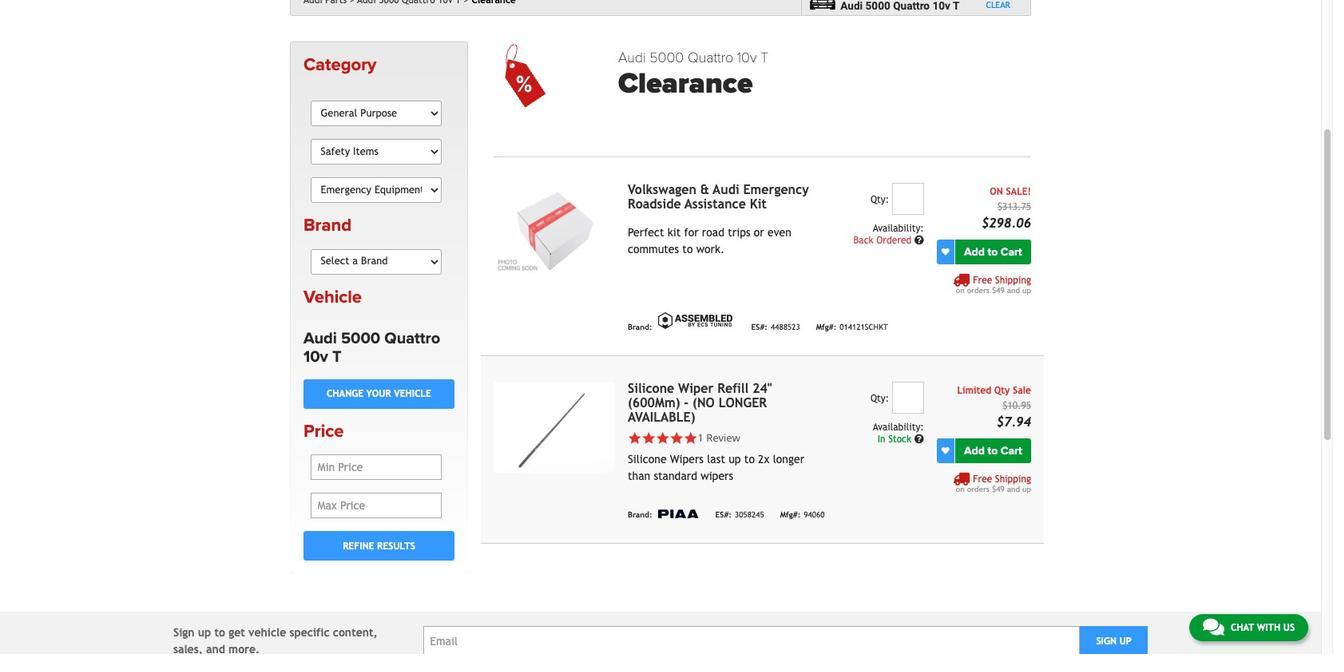 Task type: vqa. For each thing, say whether or not it's contained in the screenshot.
the right offer
no



Task type: locate. For each thing, give the bounding box(es) containing it.
2 star image from the left
[[670, 431, 684, 445]]

2 brand: from the top
[[628, 511, 653, 520]]

shipping
[[996, 275, 1032, 286], [996, 474, 1032, 485]]

es#: left 3058245
[[716, 511, 732, 520]]

1 vertical spatial quattro
[[385, 329, 441, 348]]

sign for sign up to get vehicle specific content, sales, and more.
[[173, 627, 195, 639]]

content,
[[333, 627, 378, 639]]

1 vertical spatial add to cart
[[964, 444, 1023, 458]]

1 vertical spatial $49
[[992, 485, 1005, 494]]

5000 for audi 5000 quattro 10v t clearance
[[650, 49, 684, 66]]

0 vertical spatial audi
[[618, 49, 646, 66]]

5000 inside audi 5000 quattro 10v t clearance
[[650, 49, 684, 66]]

1 availability: from the top
[[873, 223, 924, 234]]

quattro inside audi 5000 quattro 10v t
[[385, 329, 441, 348]]

chat with us
[[1231, 622, 1295, 634]]

2 star image from the left
[[642, 431, 656, 445]]

audi inside volkswagen & audi emergency roadside assistance kit
[[713, 182, 740, 197]]

audi inside audi 5000 quattro 10v t clearance
[[618, 49, 646, 66]]

0 horizontal spatial audi
[[304, 329, 337, 348]]

t
[[761, 49, 769, 66], [332, 348, 342, 367]]

orders for $298.06
[[967, 286, 990, 295]]

mfg#: left 94060 at bottom
[[780, 511, 801, 520]]

refill
[[718, 381, 749, 396]]

2 qty: from the top
[[871, 393, 889, 404]]

brand:
[[628, 323, 653, 332], [628, 511, 653, 520]]

qty:
[[871, 194, 889, 205], [871, 393, 889, 404]]

2 $49 from the top
[[992, 485, 1005, 494]]

add to wish list image
[[942, 447, 950, 455]]

mfg#: 94060
[[780, 511, 825, 520]]

2 add from the top
[[964, 444, 985, 458]]

comments image
[[1203, 618, 1225, 637]]

1 add to cart from the top
[[964, 245, 1023, 259]]

shipping down $7.94
[[996, 474, 1032, 485]]

0 horizontal spatial quattro
[[385, 329, 441, 348]]

silicone up than at the bottom left of the page
[[628, 453, 667, 466]]

1 horizontal spatial es#:
[[752, 323, 768, 332]]

audi 5000 quattro 10v t
[[304, 329, 441, 367]]

last
[[707, 453, 726, 466]]

0 vertical spatial t
[[761, 49, 769, 66]]

0 horizontal spatial mfg#:
[[780, 511, 801, 520]]

qty: for 24"
[[871, 393, 889, 404]]

quattro
[[688, 49, 734, 66], [385, 329, 441, 348]]

sale!
[[1006, 186, 1032, 197]]

add to cart button down $7.94
[[956, 438, 1032, 463]]

question circle image for volkswagen & audi emergency roadside assistance kit
[[915, 235, 924, 245]]

limited
[[958, 385, 992, 396]]

10v inside audi 5000 quattro 10v t
[[304, 348, 328, 367]]

2 vertical spatial audi
[[304, 329, 337, 348]]

0 vertical spatial and
[[1007, 286, 1020, 295]]

1 horizontal spatial t
[[761, 49, 769, 66]]

2 shipping from the top
[[996, 474, 1032, 485]]

change your vehicle link
[[304, 379, 455, 409]]

audi up change
[[304, 329, 337, 348]]

0 vertical spatial qty:
[[871, 194, 889, 205]]

1 vertical spatial free
[[973, 474, 993, 485]]

2 horizontal spatial audi
[[713, 182, 740, 197]]

0 horizontal spatial es#:
[[716, 511, 732, 520]]

1 vertical spatial free shipping on orders $49 and up
[[956, 474, 1032, 494]]

es#: 4488523
[[752, 323, 800, 332]]

0 vertical spatial orders
[[967, 286, 990, 295]]

$49 down $7.94
[[992, 485, 1005, 494]]

$49 down the $298.06
[[992, 286, 1005, 295]]

0 vertical spatial quattro
[[688, 49, 734, 66]]

1 qty: from the top
[[871, 194, 889, 205]]

es#3058245 - 94060 - silicone wiper refill 24"(600mm)
 - (no longer available) - silicone wipers last up to 2x longer than standard wipers - piaa - audi bmw volkswagen mercedes benz mini image
[[494, 382, 615, 473]]

silicone wiper refill 24" (600mm)  - (no longer available)
[[628, 381, 773, 425]]

24"
[[753, 381, 773, 396]]

0 vertical spatial add to cart button
[[956, 239, 1032, 264]]

and down the $298.06
[[1007, 286, 1020, 295]]

1 review
[[698, 430, 741, 445]]

1 orders from the top
[[967, 286, 990, 295]]

brand: for volkswagen & audi emergency roadside assistance kit
[[628, 323, 653, 332]]

and down $7.94
[[1007, 485, 1020, 494]]

add
[[964, 245, 985, 259], [964, 444, 985, 458]]

1 vertical spatial audi
[[713, 182, 740, 197]]

1 horizontal spatial mfg#:
[[816, 323, 837, 332]]

0 horizontal spatial t
[[332, 348, 342, 367]]

silicone
[[628, 381, 675, 396], [628, 453, 667, 466]]

free for $7.94
[[973, 474, 993, 485]]

2 orders from the top
[[967, 485, 990, 494]]

1 review link
[[628, 430, 817, 445], [698, 430, 741, 445]]

1 horizontal spatial quattro
[[688, 49, 734, 66]]

back
[[854, 235, 874, 246]]

cart down the $298.06
[[1001, 245, 1023, 259]]

&
[[701, 182, 710, 197]]

$49
[[992, 286, 1005, 295], [992, 485, 1005, 494]]

1 $49 from the top
[[992, 286, 1005, 295]]

quattro up the clearance
[[688, 49, 734, 66]]

free shipping on orders $49 and up down $7.94
[[956, 474, 1032, 494]]

2 question circle image from the top
[[915, 434, 924, 444]]

1 vertical spatial es#:
[[716, 511, 732, 520]]

add to cart for $298.06
[[964, 245, 1023, 259]]

$10.95
[[1003, 400, 1032, 411]]

and right sales,
[[206, 643, 225, 654]]

0 vertical spatial free shipping on orders $49 and up
[[956, 275, 1032, 295]]

5000 inside audi 5000 quattro 10v t
[[341, 329, 381, 348]]

1 on from the top
[[956, 286, 965, 295]]

1 vertical spatial add
[[964, 444, 985, 458]]

road
[[702, 226, 725, 239]]

10v up change
[[304, 348, 328, 367]]

qty
[[995, 385, 1010, 396]]

star image
[[628, 431, 642, 445], [642, 431, 656, 445]]

es#: for kit
[[752, 323, 768, 332]]

for
[[684, 226, 699, 239]]

mfg#:
[[816, 323, 837, 332], [780, 511, 801, 520]]

add right add to wish list icon
[[964, 444, 985, 458]]

mfg#: left 014121schkt at the right of page
[[816, 323, 837, 332]]

10v inside audi 5000 quattro 10v t clearance
[[738, 49, 757, 66]]

stock
[[889, 434, 912, 445]]

2 add to cart from the top
[[964, 444, 1023, 458]]

kit
[[668, 226, 681, 239]]

1 vertical spatial cart
[[1001, 444, 1023, 458]]

mfg#: 014121schkt
[[816, 323, 888, 332]]

wipers
[[670, 453, 704, 466]]

1 vertical spatial and
[[1007, 485, 1020, 494]]

2 cart from the top
[[1001, 444, 1023, 458]]

None number field
[[892, 183, 924, 215], [892, 382, 924, 414], [892, 183, 924, 215], [892, 382, 924, 414]]

and
[[1007, 286, 1020, 295], [1007, 485, 1020, 494], [206, 643, 225, 654]]

brand: left assembled by ecs - corporate logo
[[628, 323, 653, 332]]

silicone for silicone wiper refill 24" (600mm)  - (no longer available)
[[628, 381, 675, 396]]

availability: up "stock"
[[873, 422, 924, 433]]

mfg#: for silicone wiper refill 24" (600mm)  - (no longer available)
[[780, 511, 801, 520]]

quattro inside audi 5000 quattro 10v t clearance
[[688, 49, 734, 66]]

1 vertical spatial on
[[956, 485, 965, 494]]

clear link
[[986, 0, 1018, 10]]

0 horizontal spatial 10v
[[304, 348, 328, 367]]

brand: for silicone wiper refill 24" (600mm)  - (no longer available)
[[628, 511, 653, 520]]

back ordered
[[854, 235, 915, 246]]

0 vertical spatial 5000
[[650, 49, 684, 66]]

quattro up change your vehicle link
[[385, 329, 441, 348]]

5000
[[650, 49, 684, 66], [341, 329, 381, 348]]

add to cart
[[964, 245, 1023, 259], [964, 444, 1023, 458]]

sign inside "button"
[[1097, 636, 1117, 647]]

ordered
[[877, 235, 912, 246]]

shipping for $298.06
[[996, 275, 1032, 286]]

1 add to cart button from the top
[[956, 239, 1032, 264]]

1
[[698, 430, 704, 445]]

vehicle
[[304, 287, 362, 307], [394, 389, 431, 400]]

free shipping on orders $49 and up
[[956, 275, 1032, 295], [956, 474, 1032, 494]]

vehicle right your
[[394, 389, 431, 400]]

up
[[1023, 286, 1032, 295], [729, 453, 741, 466], [1023, 485, 1032, 494], [198, 627, 211, 639], [1120, 636, 1132, 647]]

5000 up change
[[341, 329, 381, 348]]

available)
[[628, 410, 696, 425]]

get
[[229, 627, 245, 639]]

1 free shipping on orders $49 and up from the top
[[956, 275, 1032, 295]]

results
[[377, 541, 415, 552]]

sales,
[[173, 643, 203, 654]]

audi up the clearance
[[618, 49, 646, 66]]

2 free from the top
[[973, 474, 993, 485]]

silicone wipers last up to 2x longer than standard wipers
[[628, 453, 805, 483]]

availability:
[[873, 223, 924, 234], [873, 422, 924, 433]]

5000 up the clearance
[[650, 49, 684, 66]]

audi for audi 5000 quattro 10v t
[[304, 329, 337, 348]]

0 vertical spatial vehicle
[[304, 287, 362, 307]]

1 horizontal spatial sign
[[1097, 636, 1117, 647]]

0 horizontal spatial sign
[[173, 627, 195, 639]]

3 star image from the left
[[684, 431, 698, 445]]

star image
[[656, 431, 670, 445], [670, 431, 684, 445], [684, 431, 698, 445]]

1 vertical spatial t
[[332, 348, 342, 367]]

orders for $7.94
[[967, 485, 990, 494]]

sign for sign up
[[1097, 636, 1117, 647]]

0 vertical spatial free
[[973, 275, 993, 286]]

silicone inside silicone wipers last up to 2x longer than standard wipers
[[628, 453, 667, 466]]

es#: left 4488523
[[752, 323, 768, 332]]

0 vertical spatial on
[[956, 286, 965, 295]]

1 vertical spatial qty:
[[871, 393, 889, 404]]

add right add to wish list image
[[964, 245, 985, 259]]

specific
[[290, 627, 330, 639]]

in stock
[[878, 434, 915, 445]]

free shipping on orders $49 and up for $7.94
[[956, 474, 1032, 494]]

1 horizontal spatial 10v
[[738, 49, 757, 66]]

add to cart button
[[956, 239, 1032, 264], [956, 438, 1032, 463]]

to inside the perfect kit for road trips or even commutes to work.
[[683, 243, 693, 255]]

audi right &
[[713, 182, 740, 197]]

sign
[[173, 627, 195, 639], [1097, 636, 1117, 647]]

audi inside audi 5000 quattro 10v t
[[304, 329, 337, 348]]

1 vertical spatial brand:
[[628, 511, 653, 520]]

0 vertical spatial silicone
[[628, 381, 675, 396]]

us
[[1284, 622, 1295, 634]]

sign up
[[1097, 636, 1132, 647]]

t inside audi 5000 quattro 10v t clearance
[[761, 49, 769, 66]]

free down the $298.06
[[973, 275, 993, 286]]

(600mm)
[[628, 395, 680, 410]]

0 vertical spatial es#:
[[752, 323, 768, 332]]

0 vertical spatial question circle image
[[915, 235, 924, 245]]

1 question circle image from the top
[[915, 235, 924, 245]]

qty: up back ordered in the top of the page
[[871, 194, 889, 205]]

question circle image right "stock"
[[915, 434, 924, 444]]

longer
[[719, 395, 767, 410]]

clearance
[[618, 67, 753, 101]]

to down 'for'
[[683, 243, 693, 255]]

2 silicone from the top
[[628, 453, 667, 466]]

Min Price number field
[[310, 455, 442, 480]]

brand: left 'piaa - corporate logo'
[[628, 511, 653, 520]]

0 vertical spatial add
[[964, 245, 985, 259]]

cart for $298.06
[[1001, 245, 1023, 259]]

sign up to get vehicle specific content, sales, and more.
[[173, 627, 378, 654]]

up inside silicone wipers last up to 2x longer than standard wipers
[[729, 453, 741, 466]]

0 vertical spatial availability:
[[873, 223, 924, 234]]

add to cart down the $298.06
[[964, 245, 1023, 259]]

1 horizontal spatial 5000
[[650, 49, 684, 66]]

emergency
[[744, 182, 809, 197]]

2 free shipping on orders $49 and up from the top
[[956, 474, 1032, 494]]

2 vertical spatial and
[[206, 643, 225, 654]]

es#:
[[752, 323, 768, 332], [716, 511, 732, 520]]

1 star image from the left
[[656, 431, 670, 445]]

2 availability: from the top
[[873, 422, 924, 433]]

add to cart button down the $298.06
[[956, 239, 1032, 264]]

sign inside sign up to get vehicle specific content, sales, and more.
[[173, 627, 195, 639]]

0 vertical spatial $49
[[992, 286, 1005, 295]]

0 vertical spatial cart
[[1001, 245, 1023, 259]]

shipping down the $298.06
[[996, 275, 1032, 286]]

1 vertical spatial question circle image
[[915, 434, 924, 444]]

10v
[[738, 49, 757, 66], [304, 348, 328, 367]]

add to cart down $7.94
[[964, 444, 1023, 458]]

1 vertical spatial silicone
[[628, 453, 667, 466]]

1 silicone from the top
[[628, 381, 675, 396]]

$7.94
[[997, 414, 1032, 430]]

1 vertical spatial 10v
[[304, 348, 328, 367]]

2 add to cart button from the top
[[956, 438, 1032, 463]]

0 vertical spatial 10v
[[738, 49, 757, 66]]

free shipping on orders $49 and up down the $298.06
[[956, 275, 1032, 295]]

1 horizontal spatial audi
[[618, 49, 646, 66]]

question circle image
[[915, 235, 924, 245], [915, 434, 924, 444]]

1 vertical spatial availability:
[[873, 422, 924, 433]]

1 add from the top
[[964, 245, 985, 259]]

10v up the clearance
[[738, 49, 757, 66]]

vehicle up audi 5000 quattro 10v t
[[304, 287, 362, 307]]

0 vertical spatial mfg#:
[[816, 323, 837, 332]]

assistance
[[685, 196, 746, 212]]

question circle image right ordered
[[915, 235, 924, 245]]

quattro for audi 5000 quattro 10v t
[[385, 329, 441, 348]]

to left 2x at the right
[[745, 453, 755, 466]]

silicone up "available)"
[[628, 381, 675, 396]]

silicone inside silicone wiper refill 24" (600mm)  - (no longer available)
[[628, 381, 675, 396]]

es#: 3058245
[[716, 511, 764, 520]]

t inside audi 5000 quattro 10v t
[[332, 348, 342, 367]]

to inside sign up to get vehicle specific content, sales, and more.
[[215, 627, 225, 639]]

more.
[[229, 643, 260, 654]]

1 vertical spatial add to cart button
[[956, 438, 1032, 463]]

1 free from the top
[[973, 275, 993, 286]]

orders
[[967, 286, 990, 295], [967, 485, 990, 494]]

than
[[628, 470, 651, 483]]

on
[[956, 286, 965, 295], [956, 485, 965, 494]]

or
[[754, 226, 765, 239]]

1 vertical spatial vehicle
[[394, 389, 431, 400]]

1 shipping from the top
[[996, 275, 1032, 286]]

1 vertical spatial mfg#:
[[780, 511, 801, 520]]

0 vertical spatial add to cart
[[964, 245, 1023, 259]]

1 vertical spatial orders
[[967, 485, 990, 494]]

0 horizontal spatial 5000
[[341, 329, 381, 348]]

2x
[[758, 453, 770, 466]]

free for $298.06
[[973, 275, 993, 286]]

2 on from the top
[[956, 485, 965, 494]]

cart down $7.94
[[1001, 444, 1023, 458]]

1 brand: from the top
[[628, 323, 653, 332]]

to left the get at the left of page
[[215, 627, 225, 639]]

chat with us link
[[1190, 615, 1309, 642]]

10v for audi 5000 quattro 10v t clearance
[[738, 49, 757, 66]]

0 vertical spatial shipping
[[996, 275, 1032, 286]]

even
[[768, 226, 792, 239]]

-
[[684, 395, 689, 410]]

cart
[[1001, 245, 1023, 259], [1001, 444, 1023, 458]]

qty: up in
[[871, 393, 889, 404]]

1 vertical spatial shipping
[[996, 474, 1032, 485]]

1 vertical spatial 5000
[[341, 329, 381, 348]]

availability: up ordered
[[873, 223, 924, 234]]

3058245
[[735, 511, 764, 520]]

0 vertical spatial brand:
[[628, 323, 653, 332]]

thumbnail image image
[[494, 183, 615, 274]]

free down the limited qty sale $10.95 $7.94
[[973, 474, 993, 485]]

1 cart from the top
[[1001, 245, 1023, 259]]



Task type: describe. For each thing, give the bounding box(es) containing it.
question circle image for silicone wiper refill 24" (600mm)  - (no longer available)
[[915, 434, 924, 444]]

with
[[1257, 622, 1281, 634]]

clear
[[986, 0, 1011, 10]]

cart for $7.94
[[1001, 444, 1023, 458]]

Email email field
[[423, 626, 1081, 654]]

on for $298.06
[[956, 286, 965, 295]]

es#: for (no
[[716, 511, 732, 520]]

audi 5000 quattro 10v t clearance
[[618, 49, 769, 101]]

quattro for audi 5000 quattro 10v t clearance
[[688, 49, 734, 66]]

add to wish list image
[[942, 248, 950, 256]]

add to cart button for $298.06
[[956, 239, 1032, 264]]

10v for audi 5000 quattro 10v t
[[304, 348, 328, 367]]

standard
[[654, 470, 698, 483]]

add for $298.06
[[964, 245, 985, 259]]

piaa - corporate logo image
[[656, 510, 700, 518]]

and inside sign up to get vehicle specific content, sales, and more.
[[206, 643, 225, 654]]

on
[[990, 186, 1003, 197]]

$313.75
[[998, 201, 1032, 212]]

to down the $298.06
[[988, 245, 998, 259]]

sign up button
[[1081, 626, 1148, 654]]

on sale! $313.75 $298.06
[[982, 186, 1032, 231]]

$49 for $298.06
[[992, 286, 1005, 295]]

shipping for $7.94
[[996, 474, 1032, 485]]

1 star image from the left
[[628, 431, 642, 445]]

2 1 review link from the left
[[698, 430, 741, 445]]

to down $7.94
[[988, 444, 998, 458]]

t for audi 5000 quattro 10v t
[[332, 348, 342, 367]]

longer
[[773, 453, 805, 466]]

Max Price number field
[[310, 493, 442, 519]]

price
[[304, 421, 344, 442]]

silicone wiper refill 24" (600mm)  - (no longer available) link
[[628, 381, 773, 425]]

availability: for volkswagen & audi emergency roadside assistance kit
[[873, 223, 924, 234]]

category
[[304, 54, 377, 75]]

1 horizontal spatial vehicle
[[394, 389, 431, 400]]

5000 for audi 5000 quattro 10v t
[[341, 329, 381, 348]]

volkswagen & audi emergency roadside assistance kit link
[[628, 182, 809, 212]]

t for audi 5000 quattro 10v t clearance
[[761, 49, 769, 66]]

wiper
[[679, 381, 714, 396]]

volkswagen
[[628, 182, 697, 197]]

94060
[[804, 511, 825, 520]]

refine results link
[[304, 532, 455, 561]]

mfg#: for volkswagen & audi emergency roadside assistance kit
[[816, 323, 837, 332]]

chat
[[1231, 622, 1255, 634]]

up inside sign up to get vehicle specific content, sales, and more.
[[198, 627, 211, 639]]

add for $7.94
[[964, 444, 985, 458]]

change
[[327, 389, 364, 400]]

and for $298.06
[[1007, 286, 1020, 295]]

add to cart button for $7.94
[[956, 438, 1032, 463]]

perfect
[[628, 226, 664, 239]]

(no
[[693, 395, 715, 410]]

trips
[[728, 226, 751, 239]]

to inside silicone wipers last up to 2x longer than standard wipers
[[745, 453, 755, 466]]

audi for audi 5000 quattro 10v t clearance
[[618, 49, 646, 66]]

refine results
[[343, 541, 415, 552]]

in
[[878, 434, 886, 445]]

1 1 review link from the left
[[628, 430, 817, 445]]

wipers
[[701, 470, 734, 483]]

review
[[707, 430, 741, 445]]

volkswagen & audi emergency roadside assistance kit
[[628, 182, 809, 212]]

commutes
[[628, 243, 679, 255]]

brand
[[304, 215, 352, 236]]

silicone for silicone wipers last up to 2x longer than standard wipers
[[628, 453, 667, 466]]

availability: for silicone wiper refill 24" (600mm)  - (no longer available)
[[873, 422, 924, 433]]

sale
[[1013, 385, 1032, 396]]

$298.06
[[982, 216, 1032, 231]]

change your vehicle
[[327, 389, 431, 400]]

vehicle
[[249, 627, 286, 639]]

perfect kit for road trips or even commutes to work.
[[628, 226, 792, 255]]

free shipping on orders $49 and up for $298.06
[[956, 275, 1032, 295]]

4488523
[[771, 323, 800, 332]]

up inside sign up "button"
[[1120, 636, 1132, 647]]

refine
[[343, 541, 374, 552]]

014121schkt
[[840, 323, 888, 332]]

add to cart for $7.94
[[964, 444, 1023, 458]]

on for $7.94
[[956, 485, 965, 494]]

kit
[[750, 196, 767, 212]]

work.
[[697, 243, 725, 255]]

limited qty sale $10.95 $7.94
[[958, 385, 1032, 430]]

assembled by ecs - corporate logo image
[[656, 311, 736, 331]]

your
[[366, 389, 391, 400]]

and for $7.94
[[1007, 485, 1020, 494]]

$49 for $7.94
[[992, 485, 1005, 494]]

roadside
[[628, 196, 681, 212]]

0 horizontal spatial vehicle
[[304, 287, 362, 307]]

qty: for emergency
[[871, 194, 889, 205]]



